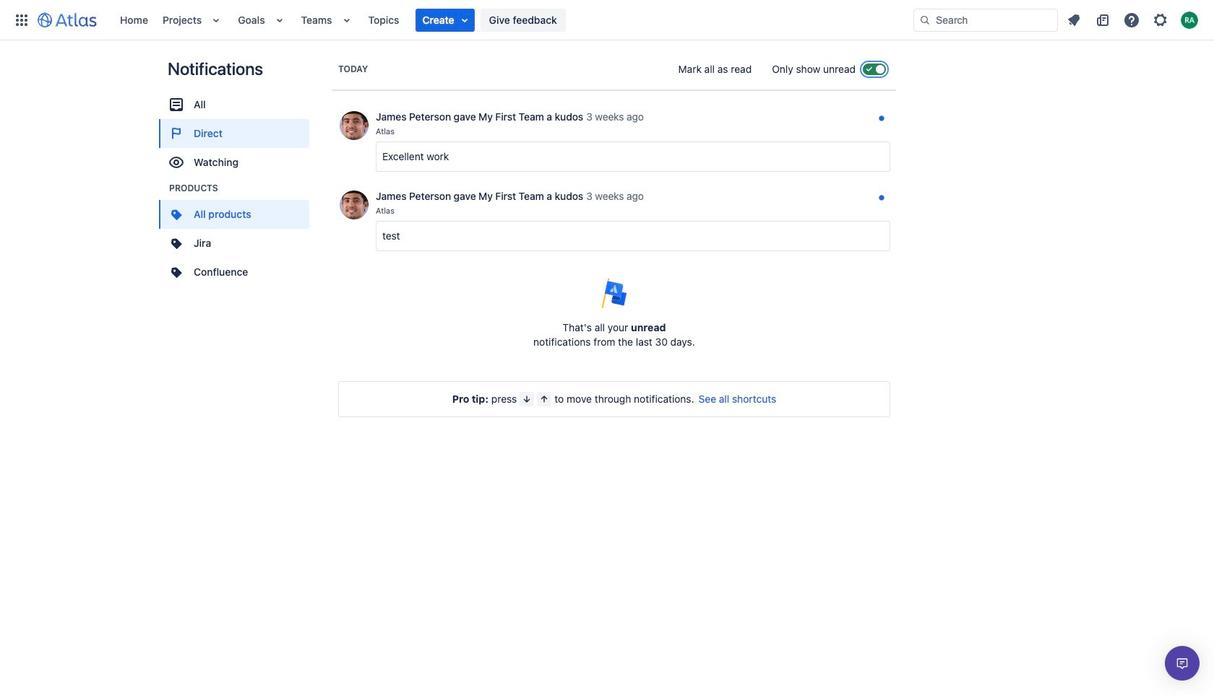 Task type: vqa. For each thing, say whether or not it's contained in the screenshot.
Filter By Title Field
no



Task type: locate. For each thing, give the bounding box(es) containing it.
list
[[113, 0, 913, 40], [1061, 8, 1205, 31]]

0 vertical spatial product image
[[168, 206, 185, 223]]

2 product image from the top
[[168, 235, 185, 252]]

direct image
[[168, 125, 185, 142]]

2 vertical spatial product image
[[168, 264, 185, 281]]

list item
[[415, 8, 475, 31]]

notifications image
[[1065, 11, 1083, 29]]

watching image
[[168, 154, 185, 171]]

banner
[[0, 0, 1214, 40]]

search image
[[919, 14, 931, 26]]

None search field
[[913, 8, 1058, 31]]

1 vertical spatial product image
[[168, 235, 185, 252]]

0 horizontal spatial list
[[113, 0, 913, 40]]

product image
[[168, 206, 185, 223], [168, 235, 185, 252], [168, 264, 185, 281]]

1 horizontal spatial list
[[1061, 8, 1205, 31]]

help image
[[1123, 11, 1140, 29]]

settings image
[[1152, 11, 1169, 29]]

arrow up image
[[539, 394, 550, 405]]



Task type: describe. For each thing, give the bounding box(es) containing it.
Search field
[[913, 8, 1058, 31]]

list item inside list
[[415, 8, 475, 31]]

any image
[[168, 96, 185, 113]]

3 product image from the top
[[168, 264, 185, 281]]

top element
[[9, 0, 913, 40]]

switch to... image
[[13, 11, 30, 29]]

arrow down image
[[521, 394, 533, 405]]

account image
[[1181, 11, 1198, 29]]

1 product image from the top
[[168, 206, 185, 223]]



